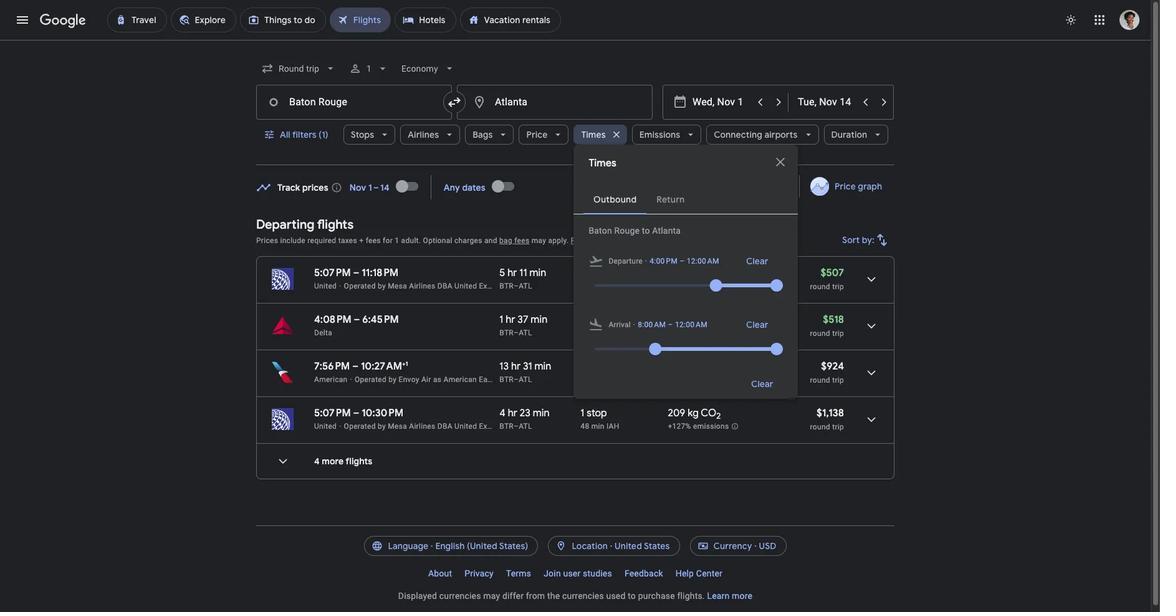 Task type: locate. For each thing, give the bounding box(es) containing it.
operated for 11:18 pm
[[344, 282, 376, 291]]

Arrival time: 11:18 PM. text field
[[362, 267, 399, 279]]

1 horizontal spatial fees
[[515, 236, 530, 245]]

co inside 209 kg co 2
[[701, 407, 717, 420]]

None field
[[256, 57, 342, 80], [397, 57, 461, 80], [256, 57, 342, 80], [397, 57, 461, 80]]

help center
[[676, 569, 723, 579]]

trip for $518
[[833, 329, 844, 338]]

stop inside "1 stop 1 hr 38 min iah"
[[587, 267, 607, 279]]

mesa for 4
[[388, 422, 407, 431]]

stops button
[[343, 120, 395, 150]]

kg down 4:00 pm – 12:00 am
[[685, 267, 696, 279]]

btr for 4
[[500, 422, 514, 431]]

1 stop flight. element up 48
[[581, 407, 607, 422]]

4 atl from the top
[[519, 422, 532, 431]]

displayed currencies may differ from the currencies used to purchase flights. learn more
[[398, 591, 753, 601]]

– right 4:00 pm
[[680, 257, 685, 266]]

1 btr from the top
[[500, 282, 514, 291]]

currencies down join user studies link
[[562, 591, 604, 601]]

flights down 5:07 pm – 10:30 pm
[[346, 456, 373, 467]]

co right the 87
[[695, 314, 710, 326]]

2 btr from the top
[[500, 329, 514, 337]]

1 vertical spatial times
[[589, 157, 617, 170]]

4 btr from the top
[[500, 422, 514, 431]]

1 trip from the top
[[833, 282, 844, 291]]

price inside popup button
[[527, 129, 548, 140]]

0 vertical spatial express,
[[479, 282, 508, 291]]

hr for 13 hr 31 min
[[511, 360, 521, 373]]

1138 US dollars text field
[[817, 407, 844, 420]]

0 vertical spatial 5:07 pm
[[314, 267, 351, 279]]

48
[[581, 422, 590, 431]]

2 5:07 pm from the top
[[314, 407, 351, 420]]

1 vertical spatial +
[[402, 360, 406, 368]]

leaves baton rouge metropolitan airport at 5:07 pm on wednesday, november 1 and arrives at hartsfield-jackson atlanta international airport at 10:30 pm on wednesday, november 1. element
[[314, 407, 404, 420]]

btr for 1
[[500, 329, 514, 337]]

price graph
[[835, 181, 882, 192]]

1 horizontal spatial american
[[444, 375, 477, 384]]

0 vertical spatial price
[[527, 129, 548, 140]]

1 vertical spatial may
[[483, 591, 500, 601]]

clear for 8:00 am – 12:00 am
[[746, 319, 768, 330]]

btr inside '4 hr 23 min btr – atl'
[[500, 422, 514, 431]]

round
[[810, 282, 831, 291], [810, 329, 831, 338], [810, 376, 831, 385], [810, 423, 831, 432]]

None text field
[[256, 85, 452, 120]]

nonstop flight. element
[[581, 314, 620, 328]]

1 vertical spatial express,
[[479, 422, 508, 431]]

2 right the 87
[[710, 318, 715, 328]]

10:30 pm
[[362, 407, 404, 420]]

currencies down privacy link
[[439, 591, 481, 601]]

iah inside 1 stop 48 min iah
[[607, 422, 620, 431]]

1 vertical spatial iah
[[607, 422, 620, 431]]

– down total duration 5 hr 11 min. element
[[514, 282, 519, 291]]

more down 5:07 pm text field
[[322, 456, 344, 467]]

atl inside 1 hr 37 min btr – atl
[[519, 329, 532, 337]]

1 horizontal spatial 4
[[500, 407, 506, 420]]

leaves baton rouge metropolitan airport at 7:56 pm on wednesday, november 1 and arrives at hartsfield-jackson atlanta international airport at 10:27 am on thursday, november 2. element
[[314, 360, 408, 373]]

atl inside 5 hr 11 min btr – atl
[[519, 282, 532, 291]]

23
[[520, 407, 531, 420]]

united down charges
[[455, 282, 477, 291]]

1 vertical spatial by
[[389, 375, 397, 384]]

2 inside kg co 2
[[714, 271, 719, 281]]

round for $1,138
[[810, 423, 831, 432]]

Arrival time: 10:27 AM on  Thursday, November 2. text field
[[361, 360, 408, 373]]

clear button for 4:00 pm – 12:00 am
[[731, 251, 783, 271]]

0 vertical spatial to
[[642, 226, 650, 236]]

stop up 38
[[587, 267, 607, 279]]

round inside $518 round trip
[[810, 329, 831, 338]]

atl down 11
[[519, 282, 532, 291]]

2 vertical spatial emissions
[[693, 422, 729, 431]]

0 horizontal spatial iah
[[607, 422, 620, 431]]

0 horizontal spatial price
[[527, 129, 548, 140]]

min inside 1 stop 48 min iah
[[592, 422, 605, 431]]

user
[[563, 569, 581, 579]]

price graph button
[[802, 175, 892, 198]]

4 round from the top
[[810, 423, 831, 432]]

stop inside 1 stop 48 min iah
[[587, 407, 607, 420]]

hr inside '4 hr 23 min btr – atl'
[[508, 407, 518, 420]]

by for 11:18 pm
[[378, 282, 386, 291]]

dba down 'prices include required taxes + fees for 1 adult. optional charges and bag fees may apply. passenger assistance'
[[438, 282, 453, 291]]

price button
[[519, 120, 569, 150]]

2 trip from the top
[[833, 329, 844, 338]]

atl down 23
[[519, 422, 532, 431]]

baton rouge to atlanta
[[589, 226, 681, 236]]

1 vertical spatial 2
[[710, 318, 715, 328]]

btr inside 5 hr 11 min btr – atl
[[500, 282, 514, 291]]

co inside 87 kg co 2 avg emissions
[[695, 314, 710, 326]]

round down $507 text field
[[810, 282, 831, 291]]

0 horizontal spatial to
[[628, 591, 636, 601]]

4 inside '4 hr 23 min btr – atl'
[[500, 407, 506, 420]]

airlines inside popup button
[[408, 129, 439, 140]]

3 atl from the top
[[519, 375, 532, 384]]

by
[[378, 282, 386, 291], [389, 375, 397, 384], [378, 422, 386, 431]]

0 vertical spatial express
[[602, 282, 629, 291]]

1 vertical spatial clear
[[746, 319, 768, 330]]

apply.
[[548, 236, 569, 245]]

1 stop flight. element
[[581, 267, 607, 281], [581, 407, 607, 422]]

filters
[[292, 129, 317, 140]]

btr inside 1 hr 37 min btr – atl
[[500, 329, 514, 337]]

min for 5 hr 11 min
[[530, 267, 546, 279]]

12:00 am down +113% emissions
[[675, 321, 708, 329]]

min right 11
[[530, 267, 546, 279]]

used
[[606, 591, 626, 601]]

dates
[[462, 182, 486, 193]]

0 vertical spatial clear
[[746, 256, 768, 267]]

7:56 pm – 10:27 am + 1
[[314, 360, 408, 373]]

1 horizontal spatial to
[[642, 226, 650, 236]]

united
[[314, 282, 337, 291], [455, 282, 477, 291], [577, 282, 600, 291], [314, 422, 337, 431], [455, 422, 477, 431], [558, 422, 581, 431], [615, 541, 642, 552]]

5 hr 11 min btr – atl
[[500, 267, 546, 291]]

hr inside 5 hr 11 min btr – atl
[[508, 267, 517, 279]]

nov
[[350, 182, 366, 193]]

1 vertical spatial 5:07 pm
[[314, 407, 351, 420]]

feedback link
[[619, 564, 670, 584]]

clear
[[746, 256, 768, 267], [746, 319, 768, 330], [751, 379, 773, 390]]

location
[[572, 541, 608, 552]]

learn more link
[[707, 591, 753, 601]]

1 horizontal spatial currencies
[[562, 591, 604, 601]]

0 vertical spatial 4
[[500, 407, 506, 420]]

operated down 5:07 pm – 11:18 pm at the top left
[[344, 282, 376, 291]]

trip down $507
[[833, 282, 844, 291]]

min inside 1 hr 37 min btr – atl
[[531, 314, 548, 326]]

required
[[308, 236, 336, 245]]

stop up 48
[[587, 407, 607, 420]]

5:07 pm – 11:18 pm
[[314, 267, 399, 279]]

all filters (1) button
[[256, 120, 338, 150]]

kg inside 87 kg co 2 avg emissions
[[681, 314, 692, 326]]

help
[[676, 569, 694, 579]]

0 vertical spatial times
[[581, 129, 606, 140]]

– down the 37
[[514, 329, 519, 337]]

12:00 am
[[687, 257, 719, 266], [675, 321, 708, 329]]

1 vertical spatial 12:00 am
[[675, 321, 708, 329]]

1 round from the top
[[810, 282, 831, 291]]

round inside '$1,138 round trip'
[[810, 423, 831, 432]]

1 5:07 pm from the top
[[314, 267, 351, 279]]

0 vertical spatial  image
[[645, 255, 647, 268]]

hr inside 13 hr 31 min btr – atl
[[511, 360, 521, 373]]

round inside $507 round trip
[[810, 282, 831, 291]]

flight details. leaves baton rouge metropolitan airport at 5:07 pm on wednesday, november 1 and arrives at hartsfield-jackson atlanta international airport at 11:18 pm on wednesday, november 1. image
[[857, 264, 887, 294]]

learn more about tracked prices image
[[331, 182, 342, 193]]

price right bags popup button at the left of page
[[527, 129, 548, 140]]

times down times 'popup button'
[[589, 157, 617, 170]]

2 inside 209 kg co 2
[[717, 411, 721, 422]]

– right 5:07 pm text field
[[353, 407, 359, 420]]

1 stop from the top
[[587, 267, 607, 279]]

include
[[280, 236, 306, 245]]

emissions down 209 kg co 2
[[693, 422, 729, 431]]

hr left the 37
[[506, 314, 515, 326]]

by down arrival time: 10:27 am on  thursday, november 2. text field
[[389, 375, 397, 384]]

co inside kg co 2
[[699, 267, 714, 279]]

1 inside 1 hr 37 min btr – atl
[[500, 314, 504, 326]]

fees left for
[[366, 236, 381, 245]]

emissions down kg co 2 at right
[[693, 282, 729, 291]]

express down departure
[[602, 282, 629, 291]]

0 horizontal spatial may
[[483, 591, 500, 601]]

12:00 am up kg co 2 at right
[[687, 257, 719, 266]]

0 horizontal spatial fees
[[366, 236, 381, 245]]

optional
[[423, 236, 453, 245]]

trip down $518
[[833, 329, 844, 338]]

5:07 pm down 7:56 pm
[[314, 407, 351, 420]]

10:27 am
[[361, 360, 402, 373]]

clear button
[[731, 251, 783, 271], [731, 315, 783, 335], [736, 369, 788, 399]]

1 horizontal spatial iah
[[622, 282, 635, 291]]

2 vertical spatial clear
[[751, 379, 773, 390]]

min right 38
[[607, 282, 620, 291]]

more right learn
[[732, 591, 753, 601]]

1 stop flight. element for 5 hr 11 min
[[581, 267, 607, 281]]

mesa down the '11:18 pm'
[[388, 282, 407, 291]]

iah inside "1 stop 1 hr 38 min iah"
[[622, 282, 635, 291]]

stop
[[587, 267, 607, 279], [587, 407, 607, 420]]

2 vertical spatial operated
[[344, 422, 376, 431]]

1 hr 37 min btr – atl
[[500, 314, 548, 337]]

12:00 am for 4:00 pm – 12:00 am
[[687, 257, 719, 266]]

stop for 4 hr 23 min
[[587, 407, 607, 420]]

may
[[532, 236, 546, 245], [483, 591, 500, 601]]

times
[[581, 129, 606, 140], [589, 157, 617, 170]]

1 vertical spatial emissions
[[683, 329, 719, 337]]

2 up +113% emissions
[[714, 271, 719, 281]]

to right rouge
[[642, 226, 650, 236]]

4 for hr
[[500, 407, 506, 420]]

btr down 13 on the bottom of the page
[[500, 375, 514, 384]]

4:08 pm – 6:45 pm delta
[[314, 314, 399, 337]]

87 kg co 2 avg emissions
[[668, 314, 719, 337]]

0 vertical spatial iah
[[622, 282, 635, 291]]

btr inside 13 hr 31 min btr – atl
[[500, 375, 514, 384]]

join
[[544, 569, 561, 579]]

operated down 5:07 pm – 10:30 pm
[[344, 422, 376, 431]]

 image
[[645, 255, 647, 268], [633, 319, 636, 331]]

by for 10:27 am
[[389, 375, 397, 384]]

swap origin and destination. image
[[447, 95, 462, 110]]

join user studies link
[[538, 564, 619, 584]]

express right dba
[[583, 422, 611, 431]]

sort by: button
[[838, 225, 895, 255]]

5:07 pm down required in the top left of the page
[[314, 267, 351, 279]]

– inside 13 hr 31 min btr – atl
[[514, 375, 519, 384]]

1 express, from the top
[[479, 282, 508, 291]]

2 round from the top
[[810, 329, 831, 338]]

min right the 37
[[531, 314, 548, 326]]

co up +127% emissions
[[701, 407, 717, 420]]

1 vertical spatial 4
[[314, 456, 320, 467]]

flight details. leaves baton rouge metropolitan airport at 4:08 pm on wednesday, november 1 and arrives at hartsfield-jackson atlanta international airport at 6:45 pm on wednesday, november 1. image
[[857, 311, 887, 341]]

 image for 4:00 pm
[[645, 255, 647, 268]]

iah down departure
[[622, 282, 635, 291]]

3 trip from the top
[[833, 376, 844, 385]]

round for $924
[[810, 376, 831, 385]]

2 up +127% emissions
[[717, 411, 721, 422]]

1 horizontal spatial +
[[402, 360, 406, 368]]

hr inside 1 hr 37 min btr – atl
[[506, 314, 515, 326]]

btr
[[500, 282, 514, 291], [500, 329, 514, 337], [500, 375, 514, 384], [500, 422, 514, 431]]

round down $924
[[810, 376, 831, 385]]

airlines right stops popup button
[[408, 129, 439, 140]]

total duration 1 hr 37 min. element
[[500, 314, 581, 328]]

operated for 10:30 pm
[[344, 422, 376, 431]]

co inside kg co popup button
[[699, 360, 715, 373]]

change appearance image
[[1056, 5, 1086, 35]]

hr left 38
[[587, 282, 594, 291]]

kg co button
[[664, 360, 739, 387]]

1 horizontal spatial may
[[532, 236, 546, 245]]

round down $518
[[810, 329, 831, 338]]

4 left 23
[[500, 407, 506, 420]]

1 horizontal spatial  image
[[645, 255, 647, 268]]

may left differ
[[483, 591, 500, 601]]

518 US dollars text field
[[823, 314, 844, 326]]

1 horizontal spatial more
[[732, 591, 753, 601]]

1 atl from the top
[[519, 282, 532, 291]]

2 vertical spatial by
[[378, 422, 386, 431]]

mesa down 11
[[511, 282, 530, 291]]

0 horizontal spatial more
[[322, 456, 344, 467]]

0 vertical spatial 12:00 am
[[687, 257, 719, 266]]

btr down total duration 4 hr 23 min. element
[[500, 422, 514, 431]]

dba for 4 hr 23 min
[[438, 422, 453, 431]]

924 US dollars text field
[[821, 360, 844, 373]]

avg
[[668, 329, 681, 337]]

atl inside 13 hr 31 min btr – atl
[[519, 375, 532, 384]]

airlines down adult.
[[409, 282, 436, 291]]

1 stop flight. element up 38
[[581, 267, 607, 281]]

1 vertical spatial  image
[[633, 319, 636, 331]]

$518 round trip
[[810, 314, 844, 338]]

by down 10:30 pm
[[378, 422, 386, 431]]

4:00 pm
[[650, 257, 678, 266]]

btr down 5
[[500, 282, 514, 291]]

3 round from the top
[[810, 376, 831, 385]]

1 horizontal spatial price
[[835, 181, 856, 192]]

2 1 stop flight. element from the top
[[581, 407, 607, 422]]

trip inside '$1,138 round trip'
[[833, 423, 844, 432]]

price inside button
[[835, 181, 856, 192]]

operated
[[344, 282, 376, 291], [355, 375, 387, 384], [344, 422, 376, 431]]

37
[[518, 314, 529, 326]]

12:00 am for 8:00 am – 12:00 am
[[675, 321, 708, 329]]

2 inside 87 kg co 2 avg emissions
[[710, 318, 715, 328]]

5
[[500, 267, 505, 279]]

express, down 5
[[479, 282, 508, 291]]

min right 31
[[535, 360, 551, 373]]

airlines button
[[400, 120, 460, 150]]

4 trip from the top
[[833, 423, 844, 432]]

co up +113% emissions
[[699, 267, 714, 279]]

trip inside $924 round trip
[[833, 376, 844, 385]]

atl inside '4 hr 23 min btr – atl'
[[519, 422, 532, 431]]

– down total duration 13 hr 31 min. element
[[514, 375, 519, 384]]

2 vertical spatial 2
[[717, 411, 721, 422]]

price for price
[[527, 129, 548, 140]]

6:45 pm
[[363, 314, 399, 326]]

atl
[[519, 282, 532, 291], [519, 329, 532, 337], [519, 375, 532, 384], [519, 422, 532, 431]]

Departure time: 7:56 PM. text field
[[314, 360, 350, 373]]

more inside departing flights main content
[[322, 456, 344, 467]]

united up nonstop
[[577, 282, 600, 291]]

4 more flights image
[[268, 446, 298, 476]]

– right departure time: 7:56 pm. text box
[[352, 360, 359, 373]]

0 vertical spatial 2
[[714, 271, 719, 281]]

1 vertical spatial stop
[[587, 407, 607, 420]]

any dates
[[444, 182, 486, 193]]

0 vertical spatial +
[[359, 236, 364, 245]]

american right as
[[444, 375, 477, 384]]

min inside 13 hr 31 min btr – atl
[[535, 360, 551, 373]]

by:
[[862, 234, 875, 246]]

airlines down total duration 5 hr 11 min. element
[[532, 282, 558, 291]]

to inside search field
[[642, 226, 650, 236]]

0 vertical spatial emissions
[[693, 282, 729, 291]]

– down total duration 4 hr 23 min. element
[[514, 422, 519, 431]]

$924
[[821, 360, 844, 373]]

hr
[[508, 267, 517, 279], [587, 282, 594, 291], [506, 314, 515, 326], [511, 360, 521, 373], [508, 407, 518, 420]]

flights up taxes at the left top of page
[[317, 217, 354, 233]]

bag
[[500, 236, 513, 245]]

None text field
[[457, 85, 653, 120]]

+
[[359, 236, 364, 245], [402, 360, 406, 368]]

mesa down 10:30 pm
[[388, 422, 407, 431]]

emissions right avg
[[683, 329, 719, 337]]

1 vertical spatial price
[[835, 181, 856, 192]]

fees right bag
[[515, 236, 530, 245]]

1 vertical spatial 1 stop flight. element
[[581, 407, 607, 422]]

min inside '4 hr 23 min btr – atl'
[[533, 407, 550, 420]]

0 horizontal spatial 4
[[314, 456, 320, 467]]

min inside "1 stop 1 hr 38 min iah"
[[607, 282, 620, 291]]

trip down $924
[[833, 376, 844, 385]]

airlines
[[408, 129, 439, 140], [409, 282, 436, 291], [532, 282, 558, 291], [409, 422, 436, 431]]

0 vertical spatial by
[[378, 282, 386, 291]]

hr left 31
[[511, 360, 521, 373]]

1 1 stop flight. element from the top
[[581, 267, 607, 281]]

hr for 5 hr 11 min
[[508, 267, 517, 279]]

0 vertical spatial may
[[532, 236, 546, 245]]

by for 10:30 pm
[[378, 422, 386, 431]]

2 stop from the top
[[587, 407, 607, 420]]

– left 6:45 pm
[[354, 314, 360, 326]]

None search field
[[256, 54, 895, 399]]

kg up +127% emissions
[[688, 407, 699, 420]]

adult.
[[401, 236, 421, 245]]

2 express, from the top
[[479, 422, 508, 431]]

min inside 5 hr 11 min btr – atl
[[530, 267, 546, 279]]

usd
[[759, 541, 777, 552]]

flight details. leaves baton rouge metropolitan airport at 5:07 pm on wednesday, november 1 and arrives at hartsfield-jackson atlanta international airport at 10:30 pm on wednesday, november 1. image
[[857, 405, 887, 435]]

0 vertical spatial more
[[322, 456, 344, 467]]

 image left 4:00 pm
[[645, 255, 647, 268]]

0 horizontal spatial american
[[314, 375, 348, 384]]

more
[[322, 456, 344, 467], [732, 591, 753, 601]]

+ right taxes at the left top of page
[[359, 236, 364, 245]]

co down 87 kg co 2 avg emissions
[[699, 360, 715, 373]]

2 currencies from the left
[[562, 591, 604, 601]]

1 currencies from the left
[[439, 591, 481, 601]]

0 horizontal spatial currencies
[[439, 591, 481, 601]]

trip down 1138 us dollars text box
[[833, 423, 844, 432]]

atl down the 37
[[519, 329, 532, 337]]

trip inside $507 round trip
[[833, 282, 844, 291]]

emissions for 209
[[693, 422, 729, 431]]

Arrival time: 10:30 PM. text field
[[362, 407, 404, 420]]

round down 1138 us dollars text box
[[810, 423, 831, 432]]

1 vertical spatial express
[[583, 422, 611, 431]]

by down arrival time: 11:18 pm. text box
[[378, 282, 386, 291]]

2 atl from the top
[[519, 329, 532, 337]]

2 fees from the left
[[515, 236, 530, 245]]

clear button for 8:00 am – 12:00 am
[[731, 315, 783, 335]]

0 horizontal spatial  image
[[633, 319, 636, 331]]

7:56 pm
[[314, 360, 350, 373]]

1 inside 7:56 pm – 10:27 am + 1
[[406, 360, 408, 368]]

round inside $924 round trip
[[810, 376, 831, 385]]

american
[[314, 375, 348, 384], [444, 375, 477, 384]]

hr right 5
[[508, 267, 517, 279]]

about link
[[422, 564, 458, 584]]

price left the graph
[[835, 181, 856, 192]]

1 vertical spatial clear button
[[731, 315, 783, 335]]

Arrival time: 6:45 PM. text field
[[363, 314, 399, 326]]

to right used
[[628, 591, 636, 601]]

iah right 48
[[607, 422, 620, 431]]

0 vertical spatial 1 stop flight. element
[[581, 267, 607, 281]]

0 vertical spatial operated
[[344, 282, 376, 291]]

1 vertical spatial operated
[[355, 375, 387, 384]]

flights
[[317, 217, 354, 233], [346, 456, 373, 467]]

none text field inside search field
[[256, 85, 452, 120]]

dba down as
[[438, 422, 453, 431]]

feedback
[[625, 569, 663, 579]]

3 btr from the top
[[500, 375, 514, 384]]

layover (1 of 1) is a 1 hr 38 min layover at george bush intercontinental airport in houston. element
[[581, 281, 662, 291]]

hr left 23
[[508, 407, 518, 420]]

times right price popup button
[[581, 129, 606, 140]]

1 inside 1 stop 48 min iah
[[581, 407, 585, 420]]

atl for 23
[[519, 422, 532, 431]]

4
[[500, 407, 506, 420], [314, 456, 320, 467]]

min for 4 hr 23 min
[[533, 407, 550, 420]]

express
[[602, 282, 629, 291], [583, 422, 611, 431]]

trip inside $518 round trip
[[833, 329, 844, 338]]

btr up 13 on the bottom of the page
[[500, 329, 514, 337]]

operated down 7:56 pm – 10:27 am + 1
[[355, 375, 387, 384]]

0 vertical spatial clear button
[[731, 251, 783, 271]]

0 vertical spatial stop
[[587, 267, 607, 279]]

min right 48
[[592, 422, 605, 431]]

 image right arrival
[[633, 319, 636, 331]]



Task type: vqa. For each thing, say whether or not it's contained in the screenshot.
Restaurants
no



Task type: describe. For each thing, give the bounding box(es) containing it.
4:00 pm – 12:00 am
[[650, 257, 719, 266]]

express, for 5
[[479, 282, 508, 291]]

4 more flights
[[314, 456, 373, 467]]

11
[[520, 267, 527, 279]]

language
[[388, 541, 429, 552]]

– inside 7:56 pm – 10:27 am + 1
[[352, 360, 359, 373]]

privacy link
[[458, 564, 500, 584]]

4 hr 23 min btr – atl
[[500, 407, 550, 431]]

0 vertical spatial flights
[[317, 217, 354, 233]]

1 inside popup button
[[367, 64, 372, 74]]

as
[[433, 375, 442, 384]]

2 vertical spatial clear button
[[736, 369, 788, 399]]

duration
[[832, 129, 868, 140]]

join user studies
[[544, 569, 612, 579]]

arrival
[[609, 321, 631, 329]]

departing flights main content
[[256, 171, 895, 490]]

atl for 11
[[519, 282, 532, 291]]

united right dba
[[558, 422, 581, 431]]

airports
[[765, 129, 798, 140]]

$1,138
[[817, 407, 844, 420]]

price for price graph
[[835, 181, 856, 192]]

507 US dollars text field
[[821, 267, 844, 279]]

main menu image
[[15, 12, 30, 27]]

+113%
[[668, 282, 691, 291]]

find the best price region
[[256, 171, 895, 208]]

 image for 8:00 am
[[633, 319, 636, 331]]

1 stop 1 hr 38 min iah
[[581, 267, 635, 291]]

operated by mesa airlines dba united express, republic dba united express
[[344, 422, 611, 431]]

11:18 pm
[[362, 267, 399, 279]]

1 fees from the left
[[366, 236, 381, 245]]

kg co
[[683, 360, 715, 373]]

2 for 209
[[717, 411, 721, 422]]

$518
[[823, 314, 844, 326]]

sort
[[843, 234, 860, 246]]

209
[[668, 407, 686, 420]]

terms
[[506, 569, 531, 579]]

sort by:
[[843, 234, 875, 246]]

close dialog image
[[773, 155, 788, 170]]

all filters (1)
[[280, 129, 328, 140]]

– right departure time: 5:07 pm. text field
[[353, 267, 359, 279]]

united down 5:07 pm text field
[[314, 422, 337, 431]]

5:07 pm for 5:07 pm – 11:18 pm
[[314, 267, 351, 279]]

stop for 5 hr 11 min
[[587, 267, 607, 279]]

round for $507
[[810, 282, 831, 291]]

$507
[[821, 267, 844, 279]]

2 american from the left
[[444, 375, 477, 384]]

united left '4 hr 23 min btr – atl'
[[455, 422, 477, 431]]

leaves baton rouge metropolitan airport at 4:08 pm on wednesday, november 1 and arrives at hartsfield-jackson atlanta international airport at 6:45 pm on wednesday, november 1. element
[[314, 314, 399, 326]]

connecting
[[714, 129, 763, 140]]

the
[[547, 591, 560, 601]]

emissions inside 87 kg co 2 avg emissions
[[683, 329, 719, 337]]

– right 8:00 am
[[668, 321, 673, 329]]

differ
[[503, 591, 524, 601]]

terms link
[[500, 564, 538, 584]]

states)
[[499, 541, 528, 552]]

Departure time: 4:08 PM. text field
[[314, 314, 352, 326]]

5:07 pm – 10:30 pm
[[314, 407, 404, 420]]

5:07 pm for 5:07 pm – 10:30 pm
[[314, 407, 351, 420]]

layover (1 of 1) is a 48 min layover at george bush intercontinental airport in houston. element
[[581, 422, 662, 432]]

leaves baton rouge metropolitan airport at 5:07 pm on wednesday, november 1 and arrives at hartsfield-jackson atlanta international airport at 11:18 pm on wednesday, november 1. element
[[314, 267, 399, 279]]

– inside '4 hr 23 min btr – atl'
[[514, 422, 519, 431]]

loading results progress bar
[[0, 40, 1151, 42]]

1 vertical spatial flights
[[346, 456, 373, 467]]

republic
[[511, 422, 541, 431]]

Departure time: 5:07 PM. text field
[[314, 267, 351, 279]]

emissions button
[[632, 120, 702, 150]]

prices
[[302, 182, 328, 193]]

atlanta
[[652, 226, 681, 236]]

+113% emissions
[[668, 282, 729, 291]]

1 vertical spatial to
[[628, 591, 636, 601]]

air
[[422, 375, 431, 384]]

total duration 4 hr 23 min. element
[[500, 407, 581, 422]]

track
[[277, 182, 300, 193]]

clear for 4:00 pm – 12:00 am
[[746, 256, 768, 267]]

dba for 5 hr 11 min
[[438, 282, 453, 291]]

+127% emissions
[[668, 422, 729, 431]]

trip for $1,138
[[833, 423, 844, 432]]

kg inside 209 kg co 2
[[688, 407, 699, 420]]

passenger
[[571, 236, 608, 245]]

connecting airports button
[[707, 120, 819, 150]]

kg inside kg co popup button
[[686, 360, 697, 373]]

trip for $924
[[833, 376, 844, 385]]

airlines down air
[[409, 422, 436, 431]]

times inside 'popup button'
[[581, 129, 606, 140]]

duration button
[[824, 120, 889, 150]]

may inside departing flights main content
[[532, 236, 546, 245]]

– inside 1 hr 37 min btr – atl
[[514, 329, 519, 337]]

from
[[526, 591, 545, 601]]

min for 1 hr 37 min
[[531, 314, 548, 326]]

nonstop
[[581, 314, 620, 326]]

learn
[[707, 591, 730, 601]]

min for 13 hr 31 min
[[535, 360, 551, 373]]

departing flights
[[256, 217, 354, 233]]

hr for 4 hr 23 min
[[508, 407, 518, 420]]

1 button
[[344, 54, 394, 84]]

operated for 10:27 am
[[355, 375, 387, 384]]

Departure time: 5:07 PM. text field
[[314, 407, 351, 420]]

dba
[[543, 422, 556, 431]]

Departure text field
[[693, 85, 750, 119]]

Return text field
[[798, 85, 856, 119]]

87
[[668, 314, 679, 326]]

total duration 5 hr 11 min. element
[[500, 267, 581, 281]]

displayed
[[398, 591, 437, 601]]

atl for 37
[[519, 329, 532, 337]]

prices
[[256, 236, 278, 245]]

nov 1 – 14
[[350, 182, 390, 193]]

0 horizontal spatial +
[[359, 236, 364, 245]]

8:00 am – 12:00 am
[[638, 321, 708, 329]]

departing
[[256, 217, 315, 233]]

about
[[428, 569, 452, 579]]

btr for 5
[[500, 282, 514, 291]]

total duration 13 hr 31 min. element
[[500, 360, 581, 375]]

eagle
[[479, 375, 498, 384]]

hr inside "1 stop 1 hr 38 min iah"
[[587, 282, 594, 291]]

1 – 14
[[369, 182, 390, 193]]

13
[[500, 360, 509, 373]]

4 for more
[[314, 456, 320, 467]]

bag fees button
[[500, 236, 530, 245]]

trip for $507
[[833, 282, 844, 291]]

kg inside kg co 2
[[685, 267, 696, 279]]

$1,138 round trip
[[810, 407, 844, 432]]

2 for 87
[[710, 318, 715, 328]]

privacy
[[465, 569, 494, 579]]

31
[[523, 360, 532, 373]]

flights.
[[677, 591, 705, 601]]

dba down total duration 5 hr 11 min. element
[[560, 282, 575, 291]]

round for $518
[[810, 329, 831, 338]]

all
[[280, 129, 290, 140]]

btr for 13
[[500, 375, 514, 384]]

mesa for 5
[[388, 282, 407, 291]]

209 kg co 2
[[668, 407, 721, 422]]

connecting airports
[[714, 129, 798, 140]]

– inside 5 hr 11 min btr – atl
[[514, 282, 519, 291]]

– inside 4:08 pm – 6:45 pm delta
[[354, 314, 360, 326]]

(united
[[467, 541, 498, 552]]

united left the states
[[615, 541, 642, 552]]

1 american from the left
[[314, 375, 348, 384]]

+127%
[[668, 422, 691, 431]]

united states
[[615, 541, 670, 552]]

atl for 31
[[519, 375, 532, 384]]

states
[[644, 541, 670, 552]]

none search field containing times
[[256, 54, 895, 399]]

emissions for kg co
[[693, 282, 729, 291]]

purchase
[[638, 591, 675, 601]]

(1)
[[319, 129, 328, 140]]

prices include required taxes + fees for 1 adult. optional charges and bag fees may apply. passenger assistance
[[256, 236, 648, 245]]

$924 round trip
[[810, 360, 844, 385]]

1 vertical spatial more
[[732, 591, 753, 601]]

passenger assistance button
[[571, 236, 648, 245]]

united down departure time: 5:07 pm. text field
[[314, 282, 337, 291]]

flight details. leaves baton rouge metropolitan airport at 7:56 pm on wednesday, november 1 and arrives at hartsfield-jackson atlanta international airport at 10:27 am on thursday, november 2. image
[[857, 358, 887, 388]]

bags
[[473, 129, 493, 140]]

studies
[[583, 569, 612, 579]]

min for 1 stop
[[592, 422, 605, 431]]

kg co 2
[[683, 267, 719, 281]]

1 stop flight. element for 4 hr 23 min
[[581, 407, 607, 422]]

+ inside 7:56 pm – 10:27 am + 1
[[402, 360, 406, 368]]

hr for 1 hr 37 min
[[506, 314, 515, 326]]

1 stop 48 min iah
[[581, 407, 620, 431]]

13 hr 31 min btr – atl
[[500, 360, 551, 384]]

express, for 4
[[479, 422, 508, 431]]



